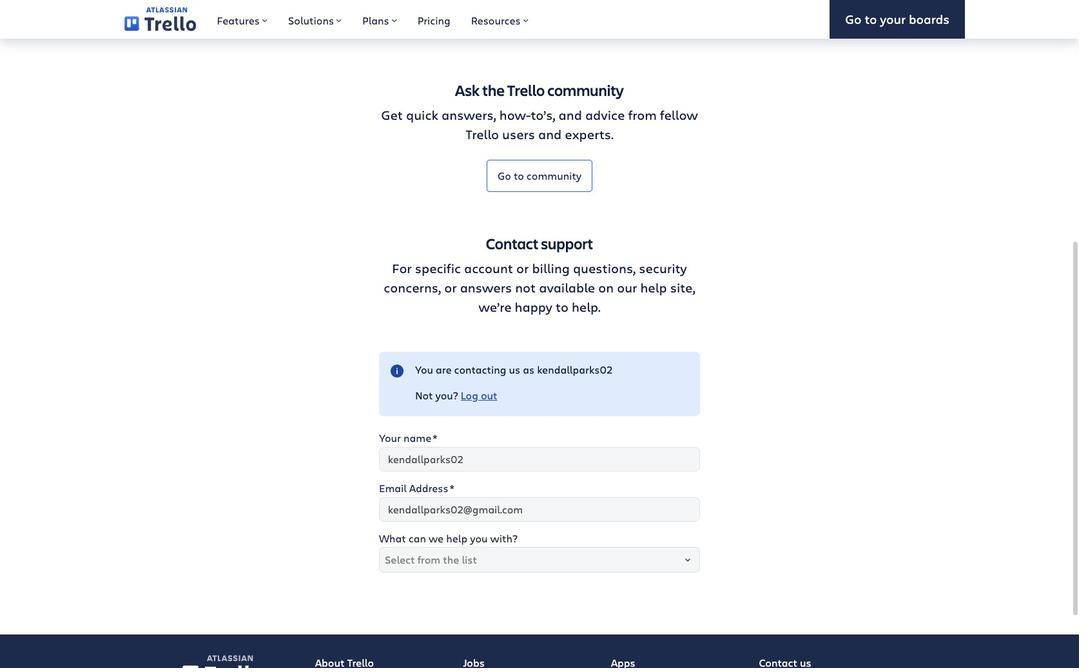 Task type: locate. For each thing, give the bounding box(es) containing it.
0 vertical spatial *
[[433, 432, 437, 445]]

* right name
[[433, 432, 437, 445]]

0 horizontal spatial to
[[514, 169, 524, 182]]

1 horizontal spatial *
[[450, 482, 454, 495]]

1 vertical spatial the
[[443, 554, 459, 567]]

help inside contact support for specific account or billing questions, security concerns, or answers not available on our help site, we're happy to help.
[[641, 279, 667, 297]]

or down specific
[[444, 279, 457, 297]]

go left 'your'
[[846, 11, 862, 27]]

the right ask
[[483, 80, 505, 101]]

0 vertical spatial go
[[846, 11, 862, 27]]

1 vertical spatial to
[[514, 169, 524, 182]]

0 vertical spatial to
[[865, 11, 877, 27]]

our
[[617, 279, 637, 297]]

0 vertical spatial the
[[483, 80, 505, 101]]

1 horizontal spatial the
[[483, 80, 505, 101]]

1 horizontal spatial help
[[641, 279, 667, 297]]

1 vertical spatial go
[[498, 169, 511, 182]]

the left 'list'
[[443, 554, 459, 567]]

to down users
[[514, 169, 524, 182]]

community inside ask the trello community get quick answers, how-to's, and advice from fellow trello users and experts.
[[548, 80, 624, 101]]

the
[[483, 80, 505, 101], [443, 554, 459, 567]]

2 vertical spatial to
[[556, 299, 569, 316]]

to down available
[[556, 299, 569, 316]]

users
[[502, 126, 535, 143]]

from down we
[[418, 554, 441, 567]]

1 horizontal spatial trello
[[507, 80, 545, 101]]

fellow
[[660, 107, 698, 124]]

1 vertical spatial *
[[450, 482, 454, 495]]

solutions button
[[278, 0, 352, 39]]

go for go to your boards
[[846, 11, 862, 27]]

get
[[381, 107, 403, 124]]

from
[[628, 107, 657, 124], [418, 554, 441, 567]]

0 horizontal spatial the
[[443, 554, 459, 567]]

1 vertical spatial or
[[444, 279, 457, 297]]

from left fellow
[[628, 107, 657, 124]]

help right we
[[446, 532, 468, 546]]

specific
[[415, 260, 461, 278]]

* for email address *
[[450, 482, 454, 495]]

and up the 'experts.'
[[559, 107, 582, 124]]

1 vertical spatial trello
[[466, 126, 499, 143]]

ask the trello community get quick answers, how-to's, and advice from fellow trello users and experts.
[[381, 80, 698, 143]]

your
[[880, 11, 906, 27]]

account
[[464, 260, 513, 278]]

list
[[462, 554, 477, 567]]

0 vertical spatial or
[[517, 260, 529, 278]]

and down 'to's,' on the top
[[539, 126, 562, 143]]

help down security
[[641, 279, 667, 297]]

operational
[[541, 14, 612, 32]]

to for community
[[514, 169, 524, 182]]

*
[[433, 432, 437, 445], [450, 482, 454, 495]]

kendallparks02
[[537, 363, 613, 377]]

0 vertical spatial and
[[559, 107, 582, 124]]

* right address
[[450, 482, 454, 495]]

1 vertical spatial and
[[539, 126, 562, 143]]

trello up how-
[[507, 80, 545, 101]]

1 vertical spatial from
[[418, 554, 441, 567]]

1 horizontal spatial from
[[628, 107, 657, 124]]

Email Address text field
[[379, 498, 700, 523]]

go to community link
[[487, 160, 593, 192]]

go for go to community
[[498, 169, 511, 182]]

go
[[846, 11, 862, 27], [498, 169, 511, 182]]

to
[[865, 11, 877, 27], [514, 169, 524, 182], [556, 299, 569, 316]]

features
[[217, 14, 260, 27]]

community down the 'experts.'
[[527, 169, 582, 182]]

trello down answers,
[[466, 126, 499, 143]]

contact support for specific account or billing questions, security concerns, or answers not available on our help site, we're happy to help.
[[384, 234, 696, 316]]

or
[[517, 260, 529, 278], [444, 279, 457, 297]]

or up not
[[517, 260, 529, 278]]

0 vertical spatial from
[[628, 107, 657, 124]]

resources button
[[461, 0, 539, 39]]

community
[[548, 80, 624, 101], [527, 169, 582, 182]]

boards
[[909, 11, 950, 27]]

atlassian trello image
[[124, 7, 196, 31], [183, 656, 263, 669], [207, 656, 253, 662]]

* for your name *
[[433, 432, 437, 445]]

contacting
[[454, 363, 507, 377]]

go to your boards
[[846, 11, 950, 27]]

2 horizontal spatial to
[[865, 11, 877, 27]]

0 horizontal spatial help
[[446, 532, 468, 546]]

0 horizontal spatial go
[[498, 169, 511, 182]]

us
[[509, 363, 521, 377]]

with?
[[490, 532, 518, 546]]

ask
[[455, 80, 480, 101]]

not
[[515, 279, 536, 297]]

to for your
[[865, 11, 877, 27]]

all
[[468, 14, 484, 32]]

and
[[559, 107, 582, 124], [539, 126, 562, 143]]

advice
[[585, 107, 625, 124]]

0 vertical spatial help
[[641, 279, 667, 297]]

plans button
[[352, 0, 407, 39]]

1 horizontal spatial go
[[846, 11, 862, 27]]

1 horizontal spatial to
[[556, 299, 569, 316]]

can
[[409, 532, 426, 546]]

0 vertical spatial community
[[548, 80, 624, 101]]

0 horizontal spatial from
[[418, 554, 441, 567]]

trello
[[507, 80, 545, 101], [466, 126, 499, 143]]

0 horizontal spatial or
[[444, 279, 457, 297]]

help
[[641, 279, 667, 297], [446, 532, 468, 546]]

contact
[[486, 234, 539, 254]]

questions,
[[573, 260, 636, 278]]

log
[[461, 389, 478, 403]]

to's,
[[531, 107, 556, 124]]

to left 'your'
[[865, 11, 877, 27]]

0 horizontal spatial *
[[433, 432, 437, 445]]

community up advice on the right of page
[[548, 80, 624, 101]]

go to community
[[498, 169, 582, 182]]

go down users
[[498, 169, 511, 182]]

email address *
[[379, 482, 454, 495]]

as
[[523, 363, 535, 377]]



Task type: describe. For each thing, give the bounding box(es) containing it.
select from the list
[[385, 554, 477, 567]]

address
[[410, 482, 449, 495]]

features button
[[207, 0, 278, 39]]

billing
[[532, 260, 570, 278]]

1 vertical spatial help
[[446, 532, 468, 546]]

available
[[539, 279, 595, 297]]

you
[[470, 532, 488, 546]]

all systems operational
[[468, 14, 612, 32]]

name
[[404, 432, 432, 445]]

pricing
[[418, 14, 451, 27]]

all systems operational link
[[452, 9, 628, 39]]

answers
[[460, 279, 512, 297]]

solutions
[[288, 14, 334, 27]]

the inside ask the trello community get quick answers, how-to's, and advice from fellow trello users and experts.
[[483, 80, 505, 101]]

you
[[415, 363, 433, 377]]

log out link
[[461, 389, 498, 403]]

what
[[379, 532, 406, 546]]

0 horizontal spatial trello
[[466, 126, 499, 143]]

quick
[[406, 107, 439, 124]]

are
[[436, 363, 452, 377]]

not
[[415, 389, 433, 403]]

happy
[[515, 299, 553, 316]]

0 vertical spatial trello
[[507, 80, 545, 101]]

resources
[[471, 14, 521, 27]]

out
[[481, 389, 498, 403]]

we
[[429, 532, 444, 546]]

plans
[[363, 14, 389, 27]]

pricing link
[[407, 0, 461, 39]]

go to your boards link
[[830, 0, 965, 39]]

answers,
[[442, 107, 496, 124]]

from inside ask the trello community get quick answers, how-to's, and advice from fellow trello users and experts.
[[628, 107, 657, 124]]

site,
[[671, 279, 696, 297]]

1 vertical spatial community
[[527, 169, 582, 182]]

support
[[541, 234, 593, 254]]

not you? log out
[[415, 389, 498, 403]]

[object Object] text field
[[379, 447, 700, 472]]

how-
[[500, 107, 531, 124]]

email
[[379, 482, 407, 495]]

concerns,
[[384, 279, 441, 297]]

help.
[[572, 299, 601, 316]]

your
[[379, 432, 401, 445]]

open image
[[680, 553, 696, 568]]

your name *
[[379, 432, 437, 445]]

what can we help you with?
[[379, 532, 518, 546]]

on
[[599, 279, 614, 297]]

security
[[639, 260, 687, 278]]

we're
[[479, 299, 512, 316]]

for
[[392, 260, 412, 278]]

you are contacting us as kendallparks02
[[415, 363, 613, 377]]

1 horizontal spatial or
[[517, 260, 529, 278]]

experts.
[[565, 126, 614, 143]]

you?
[[436, 389, 458, 403]]

select
[[385, 554, 415, 567]]

systems
[[487, 14, 538, 32]]

to inside contact support for specific account or billing questions, security concerns, or answers not available on our help site, we're happy to help.
[[556, 299, 569, 316]]



Task type: vqa. For each thing, say whether or not it's contained in the screenshot.
Open information menu icon at top
no



